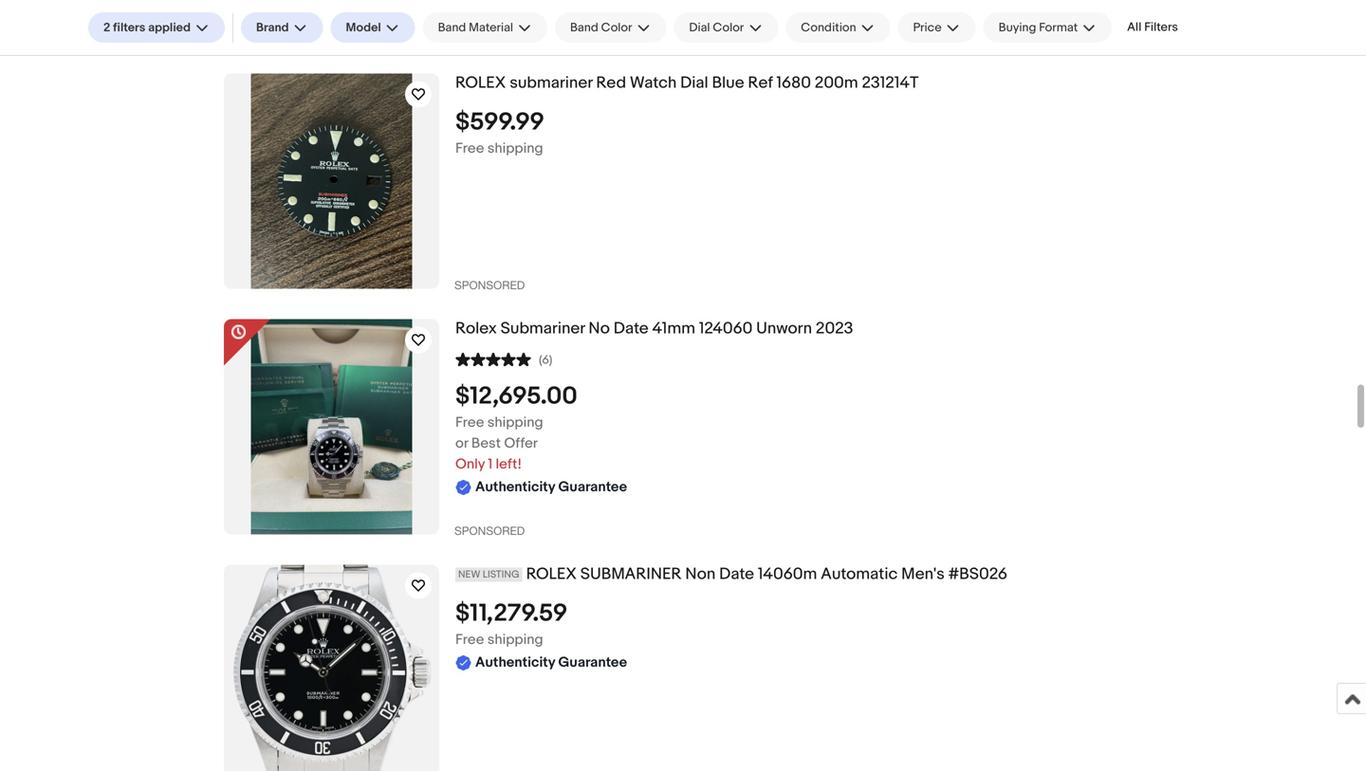 Task type: describe. For each thing, give the bounding box(es) containing it.
automatic
[[821, 565, 898, 585]]

0 vertical spatial rolex
[[456, 73, 506, 93]]

14060m
[[758, 565, 817, 585]]

rolex submariner date 16613 unpolish patina dial 40mm steel & yellow gold watch image
[[224, 0, 439, 43]]

free for $11,279.59
[[456, 632, 484, 649]]

band material button
[[423, 12, 548, 43]]

$599.99 free shipping
[[456, 108, 545, 157]]

model
[[346, 20, 381, 35]]

1 sponsored from the top
[[455, 33, 525, 46]]

submariner
[[581, 565, 682, 585]]

new
[[458, 569, 481, 581]]

band material
[[438, 20, 513, 35]]

2 authenticity guarantee from the top
[[475, 654, 627, 671]]

$599.99
[[456, 108, 545, 137]]

red
[[596, 73, 626, 93]]

listing
[[483, 569, 520, 581]]

all
[[1128, 20, 1142, 35]]

2 filters applied
[[103, 20, 191, 35]]

#bs026
[[949, 565, 1008, 585]]

$11,279.59
[[456, 599, 568, 629]]

$11,279.59 free shipping
[[456, 599, 568, 649]]

1 authenticity guarantee from the top
[[475, 479, 627, 496]]

2 guarantee from the top
[[559, 654, 627, 671]]

dial color button
[[674, 12, 778, 43]]

band for band color
[[570, 20, 599, 35]]

dial color
[[689, 20, 744, 35]]

or
[[456, 435, 468, 452]]

brand
[[256, 20, 289, 35]]

(6) link
[[456, 351, 553, 368]]

$12,695.00 free shipping or best offer only 1 left!
[[456, 382, 578, 473]]

material
[[469, 20, 513, 35]]

sponsored for rolex
[[455, 524, 525, 538]]

filters
[[113, 20, 145, 35]]

filters
[[1145, 20, 1179, 35]]

all filters button
[[1120, 12, 1186, 42]]

band color button
[[555, 12, 667, 43]]

(6)
[[539, 353, 553, 368]]

1 vertical spatial rolex
[[526, 565, 577, 585]]

band for band material
[[438, 20, 466, 35]]

buying format
[[999, 20, 1078, 35]]

rolex submariner red watch dial blue ref 1680 200m 231214t image
[[251, 74, 412, 289]]

unworn
[[757, 319, 812, 339]]

200m
[[815, 73, 859, 93]]

buying format button
[[984, 12, 1112, 43]]

41mm
[[652, 319, 696, 339]]

new listing rolex submariner non date 14060m automatic men's #bs026
[[458, 565, 1008, 585]]

all filters
[[1128, 20, 1179, 35]]

shipping for $12,695.00
[[488, 414, 543, 431]]

rolex submariner no date 41mm 124060 unworn 2023
[[456, 319, 854, 339]]

left!
[[496, 456, 522, 473]]

price button
[[898, 12, 976, 43]]

brand button
[[241, 12, 323, 43]]

124060
[[699, 319, 753, 339]]

231214t
[[862, 73, 919, 93]]

2 authenticity from the top
[[475, 654, 555, 671]]

no
[[589, 319, 610, 339]]

blue
[[712, 73, 745, 93]]

rolex submariner red watch dial blue ref 1680 200m 231214t
[[456, 73, 919, 93]]



Task type: locate. For each thing, give the bounding box(es) containing it.
men's
[[902, 565, 945, 585]]

authenticity guarantee down $11,279.59 free shipping on the bottom of page
[[475, 654, 627, 671]]

2 shipping from the top
[[488, 414, 543, 431]]

rolex submariner no date 41mm 124060 unworn 2023 image
[[251, 319, 412, 535]]

date right non
[[719, 565, 755, 585]]

submariner
[[510, 73, 593, 93]]

sponsored
[[455, 33, 525, 46], [455, 278, 525, 292], [455, 524, 525, 538]]

band left material
[[438, 20, 466, 35]]

color inside dropdown button
[[601, 20, 632, 35]]

rolex
[[456, 73, 506, 93], [526, 565, 577, 585]]

authenticity down $11,279.59 free shipping on the bottom of page
[[475, 654, 555, 671]]

2 vertical spatial sponsored
[[455, 524, 525, 538]]

free up or
[[456, 414, 484, 431]]

shipping for $599.99
[[488, 140, 543, 157]]

rolex submariner no date 41mm 124060 unworn 2023 link
[[456, 319, 1351, 339]]

0 vertical spatial authenticity
[[475, 479, 555, 496]]

color for dial color
[[713, 20, 744, 35]]

rolex up the $599.99
[[456, 73, 506, 93]]

free
[[456, 140, 484, 157], [456, 414, 484, 431], [456, 632, 484, 649]]

2023
[[816, 319, 854, 339]]

band up red
[[570, 20, 599, 35]]

0 vertical spatial dial
[[689, 20, 710, 35]]

2
[[103, 20, 110, 35]]

rolex
[[456, 319, 497, 339]]

2 band from the left
[[570, 20, 599, 35]]

1 color from the left
[[601, 20, 632, 35]]

1 vertical spatial guarantee
[[559, 654, 627, 671]]

format
[[1039, 20, 1078, 35]]

1 vertical spatial free
[[456, 414, 484, 431]]

band inside dropdown button
[[570, 20, 599, 35]]

shipping for $11,279.59
[[488, 632, 543, 649]]

shipping inside $599.99 free shipping
[[488, 140, 543, 157]]

band color
[[570, 20, 632, 35]]

2 filters applied button
[[88, 12, 225, 43]]

2 sponsored from the top
[[455, 278, 525, 292]]

1680
[[777, 73, 811, 93]]

shipping up 'offer' at the left bottom of page
[[488, 414, 543, 431]]

color for band color
[[601, 20, 632, 35]]

2 free from the top
[[456, 414, 484, 431]]

rolex submariner non date 14060m automatic men's #bs026 image
[[224, 565, 439, 772]]

1 band from the left
[[438, 20, 466, 35]]

1 horizontal spatial rolex
[[526, 565, 577, 585]]

1 vertical spatial shipping
[[488, 414, 543, 431]]

best
[[472, 435, 501, 452]]

shipping inside $11,279.59 free shipping
[[488, 632, 543, 649]]

0 vertical spatial guarantee
[[559, 479, 627, 496]]

sponsored up listing
[[455, 524, 525, 538]]

watch
[[630, 73, 677, 93]]

rolex right listing
[[526, 565, 577, 585]]

condition button
[[786, 12, 891, 43]]

1 shipping from the top
[[488, 140, 543, 157]]

color up blue
[[713, 20, 744, 35]]

1 guarantee from the top
[[559, 479, 627, 496]]

dial
[[689, 20, 710, 35], [681, 73, 709, 93]]

1 vertical spatial dial
[[681, 73, 709, 93]]

0 horizontal spatial color
[[601, 20, 632, 35]]

dial inside dropdown button
[[689, 20, 710, 35]]

date right no
[[614, 319, 649, 339]]

2 vertical spatial shipping
[[488, 632, 543, 649]]

dial left blue
[[681, 73, 709, 93]]

guarantee
[[559, 479, 627, 496], [559, 654, 627, 671]]

ref
[[748, 73, 773, 93]]

shipping inside $12,695.00 free shipping or best offer only 1 left!
[[488, 414, 543, 431]]

sponsored up rolex
[[455, 278, 525, 292]]

1 horizontal spatial color
[[713, 20, 744, 35]]

authenticity guarantee down left!
[[475, 479, 627, 496]]

price
[[913, 20, 942, 35]]

shipping down the $599.99
[[488, 140, 543, 157]]

authenticity
[[475, 479, 555, 496], [475, 654, 555, 671]]

sponsored up the submariner
[[455, 33, 525, 46]]

3 sponsored from the top
[[455, 524, 525, 538]]

buying
[[999, 20, 1037, 35]]

0 vertical spatial authenticity guarantee
[[475, 479, 627, 496]]

0 vertical spatial date
[[614, 319, 649, 339]]

1 free from the top
[[456, 140, 484, 157]]

dial up rolex submariner red watch dial blue ref 1680 200m 231214t
[[689, 20, 710, 35]]

3 free from the top
[[456, 632, 484, 649]]

1
[[488, 456, 493, 473]]

free inside $599.99 free shipping
[[456, 140, 484, 157]]

3 shipping from the top
[[488, 632, 543, 649]]

color up red
[[601, 20, 632, 35]]

1 horizontal spatial date
[[719, 565, 755, 585]]

0 horizontal spatial date
[[614, 319, 649, 339]]

color
[[601, 20, 632, 35], [713, 20, 744, 35]]

2 vertical spatial free
[[456, 632, 484, 649]]

sponsored for rolex
[[455, 278, 525, 292]]

applied
[[148, 20, 191, 35]]

2 color from the left
[[713, 20, 744, 35]]

0 horizontal spatial rolex
[[456, 73, 506, 93]]

submariner
[[501, 319, 585, 339]]

date
[[614, 319, 649, 339], [719, 565, 755, 585]]

1 horizontal spatial band
[[570, 20, 599, 35]]

1 vertical spatial date
[[719, 565, 755, 585]]

free inside $12,695.00 free shipping or best offer only 1 left!
[[456, 414, 484, 431]]

1 authenticity from the top
[[475, 479, 555, 496]]

authenticity guarantee
[[475, 479, 627, 496], [475, 654, 627, 671]]

0 vertical spatial shipping
[[488, 140, 543, 157]]

$12,695.00
[[456, 382, 578, 411]]

model button
[[331, 12, 415, 43]]

band inside dropdown button
[[438, 20, 466, 35]]

free inside $11,279.59 free shipping
[[456, 632, 484, 649]]

free down the $11,279.59
[[456, 632, 484, 649]]

free for $599.99
[[456, 140, 484, 157]]

authenticity down left!
[[475, 479, 555, 496]]

offer
[[504, 435, 538, 452]]

shipping
[[488, 140, 543, 157], [488, 414, 543, 431], [488, 632, 543, 649]]

0 vertical spatial free
[[456, 140, 484, 157]]

1 vertical spatial authenticity
[[475, 654, 555, 671]]

free down the $599.99
[[456, 140, 484, 157]]

band
[[438, 20, 466, 35], [570, 20, 599, 35]]

color inside dropdown button
[[713, 20, 744, 35]]

shipping down the $11,279.59
[[488, 632, 543, 649]]

only
[[456, 456, 485, 473]]

0 horizontal spatial band
[[438, 20, 466, 35]]

condition
[[801, 20, 857, 35]]

0 vertical spatial sponsored
[[455, 33, 525, 46]]

1 vertical spatial authenticity guarantee
[[475, 654, 627, 671]]

rolex submariner red watch dial blue ref 1680 200m 231214t link
[[456, 73, 1351, 93]]

free for $12,695.00
[[456, 414, 484, 431]]

non
[[686, 565, 716, 585]]

5 out of 5 stars image
[[456, 351, 531, 368]]

1 vertical spatial sponsored
[[455, 278, 525, 292]]



Task type: vqa. For each thing, say whether or not it's contained in the screenshot.
If in TO SELL ON EBAY, WE'LL NEED TO CONFIRM YOUR IDENTITY AT REGISTRATION. WE MAY ALSO NEED TO CONFIRM YOUR IDENTITY AT OTHER TIMES. IF YOU'RE A REGISTERED BUSINESS SELLER, WE'LL NEED TO CONFIRM INFORMATION ABOUT YOUR BUSINESS, AS WELL AS ANY BENEFICIAL OWNERS, OFFICERS, DIRECTORS, OR ACCOUNT MANAGERS.
no



